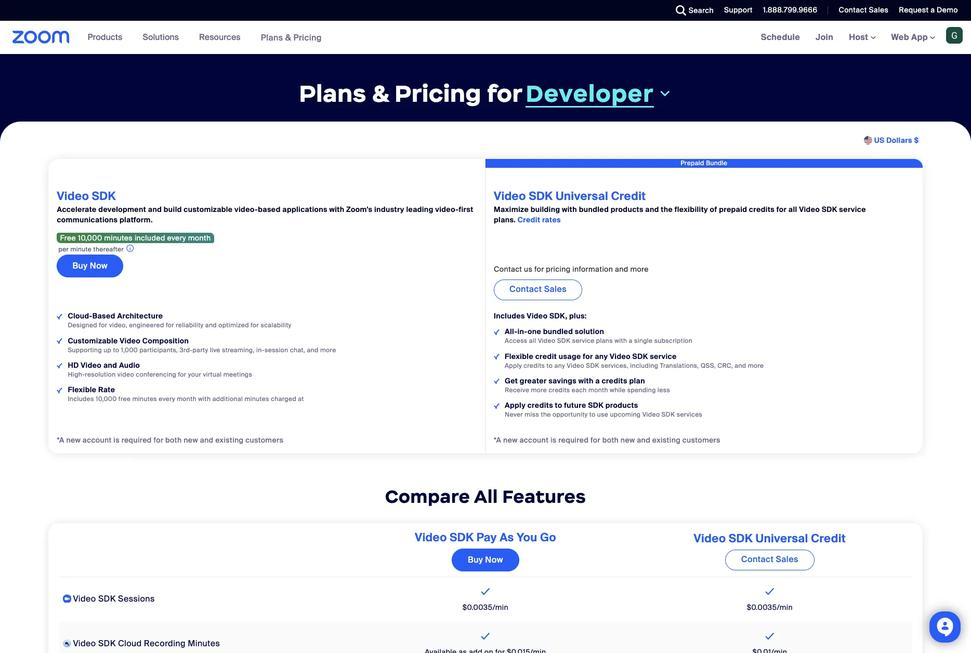Task type: locate. For each thing, give the bounding box(es) containing it.
platform.
[[120, 216, 153, 225]]

miss
[[525, 411, 539, 419]]

2 customers from the left
[[683, 436, 721, 445]]

0 vertical spatial &
[[285, 32, 291, 43]]

both down flexible rate includes 10,000 free minutes every month with additional minutes charged at
[[165, 436, 182, 445]]

and right crc,
[[735, 362, 747, 370]]

every right included
[[167, 234, 186, 243]]

0 horizontal spatial all
[[529, 337, 536, 346]]

and left build
[[148, 205, 162, 214]]

flexible down high-
[[68, 385, 96, 395]]

savings
[[549, 376, 577, 386]]

flexible inside flexible rate includes 10,000 free minutes every month with additional minutes charged at
[[68, 385, 96, 395]]

0 horizontal spatial pricing
[[294, 32, 322, 43]]

2 $0.0035/min cell from the left
[[628, 582, 912, 619]]

main content
[[0, 21, 971, 654]]

video inside the customizable video composition supporting up to 1,000 participants, 3rd-party live streaming, in-session chat, and more
[[120, 336, 141, 346]]

application
[[59, 524, 912, 654]]

1 vertical spatial include image
[[57, 388, 63, 393]]

with left additional
[[198, 395, 211, 403]]

1 horizontal spatial buy now link
[[452, 549, 519, 572]]

now down pay
[[485, 555, 503, 566]]

0 horizontal spatial universal
[[556, 189, 608, 204]]

1 vertical spatial flexible
[[68, 385, 96, 395]]

include image for hd
[[57, 363, 63, 369]]

0 horizontal spatial buy
[[72, 261, 88, 272]]

2 $0.0035/min from the left
[[747, 603, 793, 613]]

1 horizontal spatial pricing
[[395, 79, 482, 109]]

applications
[[283, 205, 328, 214]]

month inside flexible rate includes 10,000 free minutes every month with additional minutes charged at
[[177, 395, 197, 403]]

more right crc,
[[748, 362, 764, 370]]

0 vertical spatial contact sales
[[839, 5, 889, 15]]

building
[[531, 205, 560, 214]]

0 vertical spatial pricing
[[294, 32, 322, 43]]

$0.0035/min cell
[[343, 582, 628, 619], [628, 582, 912, 619]]

every down "conferencing"
[[159, 395, 175, 403]]

includes down high-
[[68, 395, 94, 403]]

minute
[[70, 246, 92, 254]]

1 horizontal spatial existing
[[653, 436, 681, 445]]

thereafter
[[93, 246, 124, 254]]

party
[[193, 346, 208, 354]]

is down free at the left bottom of page
[[114, 436, 120, 445]]

0 horizontal spatial in-
[[256, 346, 265, 354]]

and inside the customizable video composition supporting up to 1,000 participants, 3rd-party live streaming, in-session chat, and more
[[307, 346, 319, 354]]

apply up get at the bottom of page
[[505, 362, 522, 370]]

reliability
[[176, 322, 204, 330]]

crc,
[[718, 362, 733, 370]]

more down greater
[[531, 386, 547, 395]]

0 horizontal spatial video-
[[235, 205, 258, 214]]

month inside get greater savings with a  credits plan receive more credits each month while spending less
[[589, 386, 608, 395]]

1 horizontal spatial account
[[520, 436, 549, 445]]

included image for video sdk cloud recording minutes
[[763, 631, 777, 643]]

and left flexibility
[[646, 205, 659, 214]]

pricing for plans & pricing
[[294, 32, 322, 43]]

developer
[[526, 78, 654, 108]]

credits
[[749, 205, 775, 214], [524, 362, 545, 370], [602, 376, 628, 386], [549, 386, 570, 395], [528, 401, 553, 410]]

1 vertical spatial service
[[572, 337, 595, 346]]

us dollars $
[[875, 136, 919, 145]]

3rd-
[[180, 346, 193, 354]]

buy down minute
[[72, 261, 88, 272]]

0 horizontal spatial now
[[90, 261, 108, 272]]

plans.
[[494, 216, 516, 225]]

0 vertical spatial buy now link
[[57, 255, 123, 278]]

translations,
[[660, 362, 699, 370]]

month right the each
[[589, 386, 608, 395]]

video- right "leading"
[[435, 205, 459, 214]]

1 horizontal spatial the
[[661, 205, 673, 214]]

with up the each
[[579, 376, 594, 386]]

the inside maximize building with bundled products and the flexibility of prepaid credits for all video sdk service plans.
[[661, 205, 673, 214]]

up
[[104, 346, 111, 354]]

prepaid
[[681, 159, 705, 167]]

your
[[188, 371, 201, 379]]

customers
[[246, 436, 283, 445], [683, 436, 721, 445]]

2 vertical spatial service
[[650, 352, 677, 361]]

the right miss
[[541, 411, 551, 419]]

0 horizontal spatial includes
[[68, 395, 94, 403]]

apply up never at bottom right
[[505, 401, 526, 410]]

credits up miss
[[528, 401, 553, 410]]

0 vertical spatial a
[[931, 5, 935, 15]]

1 is from the left
[[114, 436, 120, 445]]

1 vertical spatial bundled
[[543, 327, 573, 337]]

2 vertical spatial credit
[[811, 532, 846, 547]]

1 vertical spatial products
[[606, 401, 638, 410]]

request a demo
[[899, 5, 958, 15]]

1 horizontal spatial in-
[[518, 327, 528, 337]]

banner containing products
[[0, 21, 971, 55]]

0 vertical spatial credit
[[611, 189, 646, 204]]

existing down additional
[[215, 436, 244, 445]]

credit rates
[[518, 216, 561, 225]]

1 horizontal spatial video-
[[435, 205, 459, 214]]

and right chat,
[[307, 346, 319, 354]]

contact sales link
[[831, 0, 891, 21], [839, 5, 889, 15], [494, 280, 582, 301], [725, 550, 815, 571]]

required down free at the left bottom of page
[[121, 436, 152, 445]]

include image left get at the bottom of page
[[494, 379, 500, 384]]

0 horizontal spatial the
[[541, 411, 551, 419]]

1 vertical spatial a
[[629, 337, 633, 346]]

2 both from the left
[[603, 436, 619, 445]]

scalability
[[261, 322, 291, 330]]

10,000 up 'per minute thereafter'
[[78, 234, 102, 243]]

credits down credit
[[524, 362, 545, 370]]

0 horizontal spatial *a new account is required for both new and existing customers
[[57, 436, 283, 445]]

2 account from the left
[[520, 436, 549, 445]]

buy now inside application
[[468, 555, 503, 566]]

with inside video sdk accelerate development and build customizable video-based applications with zoom's industry leading video-first communications platform.
[[329, 205, 344, 214]]

with left 'zoom's'
[[329, 205, 344, 214]]

plans for plans & pricing for
[[299, 79, 367, 109]]

service inside maximize building with bundled products and the flexibility of prepaid credits for all video sdk service plans.
[[839, 205, 866, 214]]

video sdk universal credit
[[494, 189, 646, 204], [694, 532, 846, 547]]

and inside flexible credit usage for any video sdk service apply credits to any video sdk services, including translations, qss, crc, and more
[[735, 362, 747, 370]]

to right the up
[[113, 346, 119, 354]]

1 vertical spatial credit
[[518, 216, 540, 225]]

video
[[117, 371, 134, 379]]

buy now link down video sdk pay as you go
[[452, 549, 519, 572]]

more right chat,
[[320, 346, 336, 354]]

minutes right free at the left bottom of page
[[132, 395, 157, 403]]

account
[[83, 436, 112, 445], [520, 436, 549, 445]]

1 horizontal spatial video sdk universal credit
[[694, 532, 846, 547]]

month down the customizable
[[188, 234, 211, 243]]

pricing inside product information navigation
[[294, 32, 322, 43]]

account down miss
[[520, 436, 549, 445]]

a left single at the right bottom of the page
[[629, 337, 633, 346]]

2 vertical spatial contact sales
[[741, 555, 799, 565]]

0 vertical spatial flexible
[[505, 352, 534, 361]]

in- up access
[[518, 327, 528, 337]]

minutes
[[188, 639, 220, 650]]

rate
[[98, 385, 115, 395]]

with right plans
[[615, 337, 627, 346]]

accelerate
[[57, 205, 97, 214]]

2 vertical spatial month
[[177, 395, 197, 403]]

all
[[474, 486, 498, 509]]

1 horizontal spatial flexible
[[505, 352, 534, 361]]

0 vertical spatial bundled
[[579, 205, 609, 214]]

one
[[528, 327, 541, 337]]

*a new account is required for both new and existing customers down flexible rate includes 10,000 free minutes every month with additional minutes charged at
[[57, 436, 283, 445]]

0 horizontal spatial &
[[285, 32, 291, 43]]

& inside product information navigation
[[285, 32, 291, 43]]

1 vertical spatial video sdk universal credit
[[694, 532, 846, 547]]

more right information
[[630, 265, 649, 274]]

1 horizontal spatial credit
[[611, 189, 646, 204]]

bundled inside all-in-one bundled solution access all video sdk service plans with a single subscription
[[543, 327, 573, 337]]

1 vertical spatial includes
[[68, 395, 94, 403]]

video,
[[109, 322, 127, 330]]

0 vertical spatial sales
[[869, 5, 889, 15]]

and down upcoming at the right bottom of the page
[[637, 436, 651, 445]]

never
[[505, 411, 523, 419]]

any
[[595, 352, 608, 361], [555, 362, 565, 370]]

0 horizontal spatial plans
[[261, 32, 283, 43]]

credits down savings
[[549, 386, 570, 395]]

include image for get greater savings with a  credits plan
[[494, 379, 500, 384]]

bundled for products
[[579, 205, 609, 214]]

1 horizontal spatial buy
[[468, 555, 483, 566]]

includes up all-
[[494, 312, 525, 321]]

and down additional
[[200, 436, 213, 445]]

$0.0035/min
[[463, 603, 509, 613], [747, 603, 793, 613]]

1 horizontal spatial required
[[559, 436, 589, 445]]

audio
[[119, 361, 140, 370]]

buy
[[72, 261, 88, 272], [468, 555, 483, 566]]

2 vertical spatial a
[[596, 376, 600, 386]]

1 horizontal spatial universal
[[756, 532, 808, 547]]

solutions button
[[143, 21, 184, 54]]

development
[[98, 205, 146, 214]]

1 vertical spatial all
[[529, 337, 536, 346]]

with inside get greater savings with a  credits plan receive more credits each month while spending less
[[579, 376, 594, 386]]

greater
[[520, 376, 547, 386]]

video- right the customizable
[[235, 205, 258, 214]]

chat,
[[290, 346, 305, 354]]

included image
[[763, 586, 777, 599], [479, 631, 493, 643], [763, 631, 777, 643]]

1 horizontal spatial *a
[[494, 436, 501, 445]]

0 vertical spatial every
[[167, 234, 186, 243]]

2 existing from the left
[[653, 436, 681, 445]]

include image
[[494, 379, 500, 384], [57, 388, 63, 393]]

buy now link down 'per minute thereafter'
[[57, 255, 123, 278]]

0 horizontal spatial required
[[121, 436, 152, 445]]

buy now
[[72, 261, 108, 272], [468, 555, 503, 566]]

1 vertical spatial buy now
[[468, 555, 503, 566]]

charged
[[271, 395, 296, 403]]

the left flexibility
[[661, 205, 673, 214]]

and right reliability
[[205, 322, 217, 330]]

existing down services
[[653, 436, 681, 445]]

1 horizontal spatial include image
[[494, 379, 500, 384]]

main content containing developer
[[0, 21, 971, 654]]

service inside flexible credit usage for any video sdk service apply credits to any video sdk services, including translations, qss, crc, and more
[[650, 352, 677, 361]]

prepaid bundle
[[681, 159, 728, 167]]

bundled inside maximize building with bundled products and the flexibility of prepaid credits for all video sdk service plans.
[[579, 205, 609, 214]]

universal
[[556, 189, 608, 204], [756, 532, 808, 547]]

0 horizontal spatial buy now
[[72, 261, 108, 272]]

1 horizontal spatial sales
[[776, 555, 799, 565]]

contact sales inside application
[[741, 555, 799, 565]]

prepaid
[[719, 205, 747, 214]]

0 vertical spatial in-
[[518, 327, 528, 337]]

0 horizontal spatial is
[[114, 436, 120, 445]]

credits up while
[[602, 376, 628, 386]]

required down opportunity
[[559, 436, 589, 445]]

first
[[459, 205, 474, 214]]

1 horizontal spatial contact sales
[[741, 555, 799, 565]]

video inside maximize building with bundled products and the flexibility of prepaid credits for all video sdk service plans.
[[799, 205, 820, 214]]

plans inside product information navigation
[[261, 32, 283, 43]]

schedule
[[761, 32, 800, 43]]

2 video- from the left
[[435, 205, 459, 214]]

buy for top buy now link
[[72, 261, 88, 272]]

1 horizontal spatial buy now
[[468, 555, 503, 566]]

1 horizontal spatial all
[[789, 205, 797, 214]]

to down credit
[[547, 362, 553, 370]]

0 horizontal spatial account
[[83, 436, 112, 445]]

buy now down video sdk pay as you go
[[468, 555, 503, 566]]

banner
[[0, 21, 971, 55]]

pricing
[[294, 32, 322, 43], [395, 79, 482, 109]]

1 vertical spatial apply
[[505, 401, 526, 410]]

0 horizontal spatial a
[[596, 376, 600, 386]]

both down use
[[603, 436, 619, 445]]

minutes image
[[63, 640, 71, 648]]

all inside maximize building with bundled products and the flexibility of prepaid credits for all video sdk service plans.
[[789, 205, 797, 214]]

1 vertical spatial contact sales
[[510, 284, 567, 295]]

video sdk cloud recording minutes
[[73, 639, 220, 650]]

include image for customizable
[[57, 339, 63, 344]]

rates
[[542, 216, 561, 225]]

0 vertical spatial include image
[[494, 379, 500, 384]]

0 vertical spatial buy
[[72, 261, 88, 272]]

1 horizontal spatial service
[[650, 352, 677, 361]]

and inside hd video and audio high-resolution video conferencing for your virtual meetings
[[103, 361, 117, 370]]

a
[[931, 5, 935, 15], [629, 337, 633, 346], [596, 376, 600, 386]]

and
[[148, 205, 162, 214], [646, 205, 659, 214], [615, 265, 629, 274], [205, 322, 217, 330], [307, 346, 319, 354], [103, 361, 117, 370], [735, 362, 747, 370], [200, 436, 213, 445], [637, 436, 651, 445]]

1 both from the left
[[165, 436, 182, 445]]

1 new from the left
[[66, 436, 81, 445]]

video inside hd video and audio high-resolution video conferencing for your virtual meetings
[[81, 361, 102, 370]]

apply credits to future sdk products never miss the opportunity to use upcoming video sdk services
[[505, 401, 703, 419]]

0 horizontal spatial bundled
[[543, 327, 573, 337]]

include image
[[57, 314, 63, 320], [494, 330, 500, 335], [57, 339, 63, 344], [494, 354, 500, 360], [57, 363, 63, 369], [494, 403, 500, 409]]

compare
[[385, 486, 470, 509]]

1 apply from the top
[[505, 362, 522, 370]]

products button
[[88, 21, 127, 54]]

and up resolution
[[103, 361, 117, 370]]

month down your
[[177, 395, 197, 403]]

include image left "rate"
[[57, 388, 63, 393]]

qss,
[[701, 362, 716, 370]]

a inside all-in-one bundled solution access all video sdk service plans with a single subscription
[[629, 337, 633, 346]]

buy for buy now link to the bottom
[[468, 555, 483, 566]]

customers down charged
[[246, 436, 283, 445]]

1 horizontal spatial customers
[[683, 436, 721, 445]]

profile picture image
[[946, 27, 963, 44]]

to left use
[[590, 411, 596, 419]]

opportunity
[[553, 411, 588, 419]]

any down plans
[[595, 352, 608, 361]]

buy now down 'per minute thereafter'
[[72, 261, 108, 272]]

sales for contact us for pricing information and more
[[544, 284, 567, 295]]

receive
[[505, 386, 530, 395]]

search button
[[668, 0, 717, 21]]

0 vertical spatial products
[[611, 205, 644, 214]]

products
[[611, 205, 644, 214], [606, 401, 638, 410]]

products inside apply credits to future sdk products never miss the opportunity to use upcoming video sdk services
[[606, 401, 638, 410]]

1 horizontal spatial is
[[551, 436, 557, 445]]

0 vertical spatial plans
[[261, 32, 283, 43]]

sdk,
[[550, 312, 568, 321]]

1 vertical spatial now
[[485, 555, 503, 566]]

flexible down access
[[505, 352, 534, 361]]

1 horizontal spatial any
[[595, 352, 608, 361]]

new
[[66, 436, 81, 445], [184, 436, 198, 445], [503, 436, 518, 445], [621, 436, 635, 445]]

plans for plans & pricing
[[261, 32, 283, 43]]

customizable
[[184, 205, 233, 214]]

credits inside maximize building with bundled products and the flexibility of prepaid credits for all video sdk service plans.
[[749, 205, 775, 214]]

contact
[[839, 5, 867, 15], [494, 265, 522, 274], [510, 284, 542, 295], [741, 555, 774, 565]]

0 horizontal spatial sales
[[544, 284, 567, 295]]

bundled down sdk,
[[543, 327, 573, 337]]

is down opportunity
[[551, 436, 557, 445]]

request a demo link
[[891, 0, 971, 21], [899, 5, 958, 15]]

a up apply credits to future sdk products never miss the opportunity to use upcoming video sdk services
[[596, 376, 600, 386]]

10,000 down "rate"
[[96, 395, 117, 403]]

flexible for flexible credit usage for any video sdk service
[[505, 352, 534, 361]]

service inside all-in-one bundled solution access all video sdk service plans with a single subscription
[[572, 337, 595, 346]]

account down "rate"
[[83, 436, 112, 445]]

in- right streaming,
[[256, 346, 265, 354]]

1 horizontal spatial *a new account is required for both new and existing customers
[[494, 436, 721, 445]]

sdk
[[92, 189, 116, 204], [529, 189, 553, 204], [822, 205, 838, 214], [557, 337, 571, 346], [633, 352, 648, 361], [586, 362, 600, 370], [588, 401, 604, 410], [662, 411, 675, 419], [450, 531, 474, 546], [729, 532, 753, 547], [98, 594, 116, 605], [98, 639, 116, 650]]

1 vertical spatial &
[[372, 79, 389, 109]]

1 vertical spatial pricing
[[395, 79, 482, 109]]

*a new account is required for both new and existing customers down use
[[494, 436, 721, 445]]

for
[[487, 79, 523, 109], [777, 205, 787, 214], [535, 265, 544, 274], [99, 322, 107, 330], [166, 322, 174, 330], [251, 322, 259, 330], [583, 352, 593, 361], [178, 371, 186, 379], [154, 436, 163, 445], [591, 436, 601, 445]]

free 10,000 minutes included every month
[[60, 234, 211, 243]]

2 vertical spatial sales
[[776, 555, 799, 565]]

1 *a from the left
[[57, 436, 64, 445]]

web
[[892, 32, 910, 43]]

credits right prepaid
[[749, 205, 775, 214]]

developer button
[[526, 78, 672, 108]]

zoom logo image
[[12, 31, 69, 44]]

includes video sdk, plus:
[[494, 312, 587, 321]]

contact sales for contact us for pricing information and more
[[510, 284, 567, 295]]

participants,
[[140, 346, 178, 354]]

credit
[[611, 189, 646, 204], [518, 216, 540, 225], [811, 532, 846, 547]]

include image for all-
[[494, 330, 500, 335]]

customers down services
[[683, 436, 721, 445]]

buy inside application
[[468, 555, 483, 566]]

future
[[564, 401, 586, 410]]

streaming,
[[222, 346, 255, 354]]

0 horizontal spatial *a
[[57, 436, 64, 445]]

2 apply from the top
[[505, 401, 526, 410]]

contact sales link inside application
[[725, 550, 815, 571]]

more
[[630, 265, 649, 274], [320, 346, 336, 354], [748, 362, 764, 370], [531, 386, 547, 395]]

maximize building with bundled products and the flexibility of prepaid credits for all video sdk service plans.
[[494, 205, 866, 225]]

month
[[188, 234, 211, 243], [589, 386, 608, 395], [177, 395, 197, 403]]

1 vertical spatial every
[[159, 395, 175, 403]]

now down 'per minute thereafter'
[[90, 261, 108, 272]]

each
[[572, 386, 587, 395]]

1 vertical spatial the
[[541, 411, 551, 419]]

any down usage
[[555, 362, 565, 370]]

$0.0035/min for included image for video sdk sessions
[[747, 603, 793, 613]]

1 horizontal spatial &
[[372, 79, 389, 109]]

include image for cloud-
[[57, 314, 63, 320]]

sales inside application
[[776, 555, 799, 565]]

flexible inside flexible credit usage for any video sdk service apply credits to any video sdk services, including translations, qss, crc, and more
[[505, 352, 534, 361]]

bundled right the building
[[579, 205, 609, 214]]

0 horizontal spatial any
[[555, 362, 565, 370]]

and inside cloud-based architecture designed for video, engineered for reliability and optimized for scalability
[[205, 322, 217, 330]]

1 $0.0035/min from the left
[[463, 603, 509, 613]]

in- inside all-in-one bundled solution access all video sdk service plans with a single subscription
[[518, 327, 528, 337]]

1 horizontal spatial both
[[603, 436, 619, 445]]

minutes left charged
[[245, 395, 269, 403]]

product information navigation
[[80, 21, 330, 55]]

buy down video sdk pay as you go
[[468, 555, 483, 566]]

plans & pricing for
[[299, 79, 523, 109]]

with right the building
[[562, 205, 577, 214]]

1 horizontal spatial $0.0035/min
[[747, 603, 793, 613]]

1 vertical spatial 10,000
[[96, 395, 117, 403]]

a left demo
[[931, 5, 935, 15]]

and right information
[[615, 265, 629, 274]]

cell
[[343, 627, 628, 654], [628, 627, 912, 654]]

1 *a new account is required for both new and existing customers from the left
[[57, 436, 283, 445]]

1 horizontal spatial bundled
[[579, 205, 609, 214]]

2 cell from the left
[[628, 627, 912, 654]]



Task type: vqa. For each thing, say whether or not it's contained in the screenshot.
upgrade to the right
no



Task type: describe. For each thing, give the bounding box(es) containing it.
1 vertical spatial any
[[555, 362, 565, 370]]

sales for video sdk universal credit
[[776, 555, 799, 565]]

credits inside flexible credit usage for any video sdk service apply credits to any video sdk services, including translations, qss, crc, and more
[[524, 362, 545, 370]]

web app
[[892, 32, 928, 43]]

1 required from the left
[[121, 436, 152, 445]]

sessions
[[118, 594, 155, 605]]

1,000
[[121, 346, 138, 354]]

compare all features element
[[49, 486, 923, 509]]

$
[[914, 136, 919, 145]]

video sdk universal credit inside application
[[694, 532, 846, 547]]

video inside all-in-one bundled solution access all video sdk service plans with a single subscription
[[538, 337, 556, 346]]

host button
[[849, 32, 876, 43]]

engineered
[[129, 322, 164, 330]]

plan
[[629, 376, 645, 386]]

video sdk pay as you go
[[415, 531, 556, 546]]

us dollars $ button
[[875, 135, 919, 146]]

to inside flexible credit usage for any video sdk service apply credits to any video sdk services, including translations, qss, crc, and more
[[547, 362, 553, 370]]

1 horizontal spatial now
[[485, 555, 503, 566]]

free
[[60, 234, 76, 243]]

resources button
[[199, 21, 245, 54]]

flexible for flexible rate
[[68, 385, 96, 395]]

1 customers from the left
[[246, 436, 283, 445]]

0 vertical spatial month
[[188, 234, 211, 243]]

leading
[[406, 205, 434, 214]]

2 is from the left
[[551, 436, 557, 445]]

compare all features
[[385, 486, 586, 509]]

resolution
[[85, 371, 116, 379]]

included
[[135, 234, 165, 243]]

apply inside apply credits to future sdk products never miss the opportunity to use upcoming video sdk services
[[505, 401, 526, 410]]

free
[[118, 395, 131, 403]]

0 vertical spatial 10,000
[[78, 234, 102, 243]]

hd video and audio high-resolution video conferencing for your virtual meetings
[[68, 361, 252, 379]]

upcoming
[[610, 411, 641, 419]]

meetings navigation
[[753, 21, 971, 55]]

minutes up the "thereafter"
[[104, 234, 133, 243]]

1.888.799.9666
[[763, 5, 818, 15]]

4 new from the left
[[621, 436, 635, 445]]

video inside video sdk accelerate development and build customizable video-based applications with zoom's industry leading video-first communications platform.
[[57, 189, 89, 204]]

all inside all-in-one bundled solution access all video sdk service plans with a single subscription
[[529, 337, 536, 346]]

composition
[[142, 336, 189, 346]]

architecture
[[117, 312, 163, 321]]

for inside flexible credit usage for any video sdk service apply credits to any video sdk services, including translations, qss, crc, and more
[[583, 352, 593, 361]]

join
[[816, 32, 834, 43]]

get greater savings with a  credits plan receive more credits each month while spending less
[[505, 376, 670, 395]]

0 horizontal spatial credit
[[518, 216, 540, 225]]

video sdk accelerate development and build customizable video-based applications with zoom's industry leading video-first communications platform.
[[57, 189, 474, 225]]

services
[[677, 411, 703, 419]]

the sdk service usage is determined by monthly meeting session minutes. for example, five users in a ten minute meeting will count as 50 minutes. partial minutes are rounded up. image
[[126, 244, 134, 254]]

live
[[210, 346, 220, 354]]

0 vertical spatial any
[[595, 352, 608, 361]]

the inside apply credits to future sdk products never miss the opportunity to use upcoming video sdk services
[[541, 411, 551, 419]]

per minute thereafter application
[[57, 244, 477, 255]]

bundled for solution
[[543, 327, 573, 337]]

and inside video sdk accelerate development and build customizable video-based applications with zoom's industry leading video-first communications platform.
[[148, 205, 162, 214]]

10,000 inside flexible rate includes 10,000 free minutes every month with additional minutes charged at
[[96, 395, 117, 403]]

0 vertical spatial buy now
[[72, 261, 108, 272]]

$0.0035/min for included icon
[[463, 603, 509, 613]]

contact us for pricing information and more
[[494, 265, 649, 274]]

maximize
[[494, 205, 529, 214]]

products
[[88, 32, 122, 43]]

based
[[258, 205, 281, 214]]

pay
[[477, 531, 497, 546]]

single
[[634, 337, 653, 346]]

every inside flexible rate includes 10,000 free minutes every month with additional minutes charged at
[[159, 395, 175, 403]]

2 required from the left
[[559, 436, 589, 445]]

get
[[505, 376, 518, 386]]

2 *a new account is required for both new and existing customers from the left
[[494, 436, 721, 445]]

more inside get greater savings with a  credits plan receive more credits each month while spending less
[[531, 386, 547, 395]]

to up opportunity
[[555, 401, 563, 410]]

2 *a from the left
[[494, 436, 501, 445]]

dollars
[[887, 136, 913, 145]]

high-
[[68, 371, 85, 379]]

include image for flexible rate
[[57, 388, 63, 393]]

information
[[573, 265, 613, 274]]

1 vertical spatial buy now link
[[452, 549, 519, 572]]

2 horizontal spatial contact sales
[[839, 5, 889, 15]]

features
[[502, 486, 586, 509]]

plans & pricing
[[261, 32, 322, 43]]

a inside get greater savings with a  credits plan receive more credits each month while spending less
[[596, 376, 600, 386]]

to inside the customizable video composition supporting up to 1,000 participants, 3rd-party live streaming, in-session chat, and more
[[113, 346, 119, 354]]

bundle
[[706, 159, 728, 167]]

1 account from the left
[[83, 436, 112, 445]]

sessions image
[[63, 595, 71, 603]]

with inside flexible rate includes 10,000 free minutes every month with additional minutes charged at
[[198, 395, 211, 403]]

spending
[[627, 386, 656, 395]]

credit rates link
[[518, 216, 561, 225]]

zoom's
[[346, 205, 373, 214]]

per
[[58, 246, 69, 254]]

down image
[[658, 88, 672, 100]]

solution
[[575, 327, 604, 337]]

sdk inside all-in-one bundled solution access all video sdk service plans with a single subscription
[[557, 337, 571, 346]]

1 $0.0035/min cell from the left
[[343, 582, 628, 619]]

and inside maximize building with bundled products and the flexibility of prepaid credits for all video sdk service plans.
[[646, 205, 659, 214]]

2 horizontal spatial a
[[931, 5, 935, 15]]

flexible credit usage for any video sdk service apply credits to any video sdk services, including translations, qss, crc, and more
[[505, 352, 764, 370]]

virtual
[[203, 371, 222, 379]]

of
[[710, 205, 717, 214]]

application containing video sdk pay as you go
[[59, 524, 912, 654]]

subscription
[[655, 337, 693, 346]]

access
[[505, 337, 528, 346]]

web app button
[[892, 32, 936, 43]]

cloud-based architecture designed for video, engineered for reliability and optimized for scalability
[[68, 312, 291, 330]]

cloud-
[[68, 312, 92, 321]]

services,
[[601, 362, 629, 370]]

support
[[724, 5, 753, 15]]

include image for apply
[[494, 403, 500, 409]]

included image for video sdk sessions
[[763, 586, 777, 599]]

video inside apply credits to future sdk products never miss the opportunity to use upcoming video sdk services
[[643, 411, 660, 419]]

2 new from the left
[[184, 436, 198, 445]]

apply inside flexible credit usage for any video sdk service apply credits to any video sdk services, including translations, qss, crc, and more
[[505, 362, 522, 370]]

with inside all-in-one bundled solution access all video sdk service plans with a single subscription
[[615, 337, 627, 346]]

1 vertical spatial universal
[[756, 532, 808, 547]]

app
[[912, 32, 928, 43]]

hd
[[68, 361, 79, 370]]

with inside maximize building with bundled products and the flexibility of prepaid credits for all video sdk service plans.
[[562, 205, 577, 214]]

contact sales for video sdk universal credit
[[741, 555, 799, 565]]

plus:
[[569, 312, 587, 321]]

as
[[500, 531, 514, 546]]

includes inside flexible rate includes 10,000 free minutes every month with additional minutes charged at
[[68, 395, 94, 403]]

2 horizontal spatial sales
[[869, 5, 889, 15]]

sdk inside maximize building with bundled products and the flexibility of prepaid credits for all video sdk service plans.
[[822, 205, 838, 214]]

for inside maximize building with bundled products and the flexibility of prepaid credits for all video sdk service plans.
[[777, 205, 787, 214]]

schedule link
[[753, 21, 808, 54]]

flexible rate includes 10,000 free minutes every month with additional minutes charged at
[[68, 385, 304, 403]]

optimized
[[219, 322, 249, 330]]

include image for flexible
[[494, 354, 500, 360]]

for inside hd video and audio high-resolution video conferencing for your virtual meetings
[[178, 371, 186, 379]]

while
[[610, 386, 626, 395]]

credit
[[535, 352, 557, 361]]

build
[[164, 205, 182, 214]]

0 vertical spatial includes
[[494, 312, 525, 321]]

solutions
[[143, 32, 179, 43]]

search
[[689, 6, 714, 15]]

3 new from the left
[[503, 436, 518, 445]]

2 horizontal spatial credit
[[811, 532, 846, 547]]

go
[[540, 531, 556, 546]]

pricing for plans & pricing for
[[395, 79, 482, 109]]

products inside maximize building with bundled products and the flexibility of prepaid credits for all video sdk service plans.
[[611, 205, 644, 214]]

& for plans & pricing for
[[372, 79, 389, 109]]

1 video- from the left
[[235, 205, 258, 214]]

sdk inside video sdk accelerate development and build customizable video-based applications with zoom's industry leading video-first communications platform.
[[92, 189, 116, 204]]

demo
[[937, 5, 958, 15]]

1 existing from the left
[[215, 436, 244, 445]]

more inside the customizable video composition supporting up to 1,000 participants, 3rd-party live streaming, in-session chat, and more
[[320, 346, 336, 354]]

video sdk sessions
[[73, 594, 155, 605]]

credits inside apply credits to future sdk products never miss the opportunity to use upcoming video sdk services
[[528, 401, 553, 410]]

& for plans & pricing
[[285, 32, 291, 43]]

session
[[265, 346, 288, 354]]

1 cell from the left
[[343, 627, 628, 654]]

us
[[524, 265, 533, 274]]

use
[[597, 411, 608, 419]]

in- inside the customizable video composition supporting up to 1,000 participants, 3rd-party live streaming, in-session chat, and more
[[256, 346, 265, 354]]

0 vertical spatial video sdk universal credit
[[494, 189, 646, 204]]

recording
[[144, 639, 186, 650]]

more inside flexible credit usage for any video sdk service apply credits to any video sdk services, including translations, qss, crc, and more
[[748, 362, 764, 370]]

conferencing
[[136, 371, 176, 379]]

included image
[[479, 586, 493, 599]]

additional
[[212, 395, 243, 403]]

host
[[849, 32, 871, 43]]

at
[[298, 395, 304, 403]]



